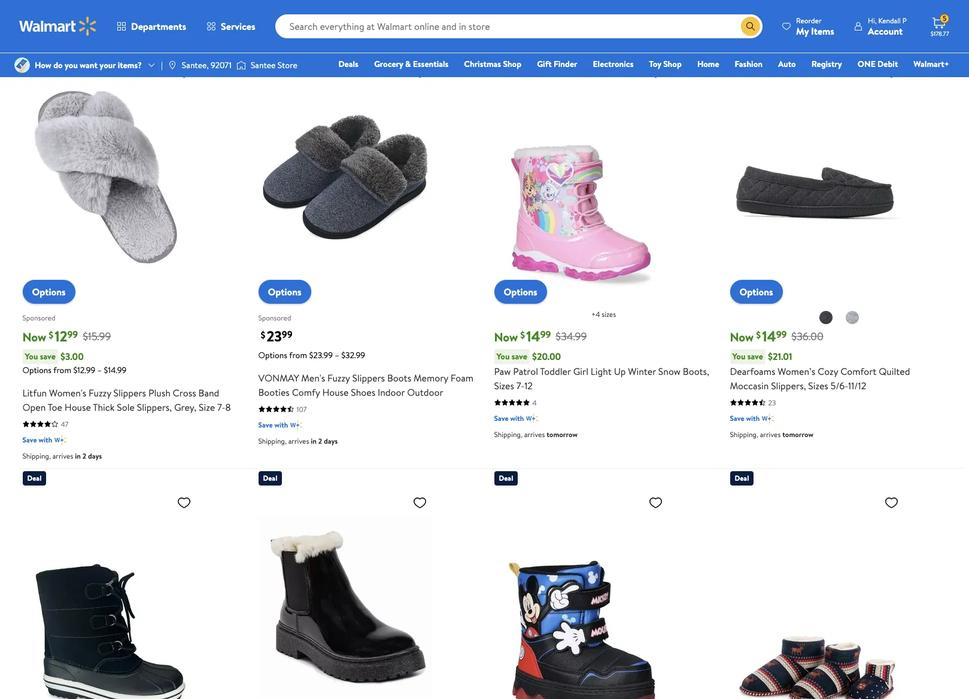 Task type: describe. For each thing, give the bounding box(es) containing it.
save for walmart plus icon above store
[[258, 4, 273, 14]]

women's
[[778, 365, 816, 378]]

you for now $ 14 99 $36.00
[[732, 351, 746, 363]]

registry
[[812, 58, 842, 70]]

comfy
[[292, 386, 320, 399]]

 image for how do you want your items?
[[14, 57, 30, 73]]

paw patrol toddler girl light up winter snow boots, sizes 7-12 image
[[494, 60, 668, 294]]

shipping, arrives tomorrow for now $ 14 99 $34.99
[[494, 430, 578, 440]]

0 vertical spatial –
[[335, 349, 339, 361]]

$12.99
[[73, 364, 95, 376]]

add to favorites list, portland by portland boot company little and big girls' faux fur trim chelsea boots, sizes 13-5 image
[[413, 495, 427, 510]]

light
[[591, 365, 612, 378]]

options inside you save $3.00 options from $12.99 – $14.99
[[22, 364, 52, 376]]

house for women's
[[65, 401, 91, 414]]

save inside you save $3.00 options from $12.99 – $14.99
[[40, 351, 56, 363]]

options for $34.99
[[504, 285, 537, 299]]

auto
[[778, 58, 796, 70]]

sizes inside you save $20.00 paw patrol toddler girl light up winter snow boots, sizes 7-12
[[494, 379, 514, 392]]

arrives inside 'save with shipping, arrives in 3+ days'
[[760, 20, 781, 30]]

grocery & essentials link
[[369, 57, 454, 71]]

you
[[65, 59, 78, 71]]

slippers, inside litfun women's fuzzy slippers plush cross band open toe house thick sole slippers, grey, size 7-8
[[137, 401, 172, 414]]

now for now $ 14 99 $36.00
[[730, 329, 754, 345]]

deal for muk luks family knit bootie slipper image
[[735, 473, 749, 484]]

now $ 12 99 $15.99
[[22, 326, 111, 346]]

christmas shop link
[[459, 57, 527, 71]]

in inside 'save with shipping, arrives in 3+ days'
[[783, 20, 788, 30]]

save with for walmart plus icon underneath "4"
[[494, 413, 524, 424]]

0 horizontal spatial shipping, arrives tomorrow
[[258, 20, 342, 30]]

5 $178.77
[[931, 13, 949, 38]]

band
[[198, 387, 219, 400]]

$32.99
[[341, 349, 365, 361]]

$ inside $ 23 99
[[261, 329, 265, 342]]

$ for now $ 14 99 $36.00
[[756, 329, 761, 342]]

departments button
[[107, 12, 196, 41]]

boots,
[[683, 365, 709, 378]]

arrives down "4"
[[524, 430, 545, 440]]

account
[[868, 24, 903, 37]]

cozy
[[818, 365, 838, 378]]

gift finder
[[537, 58, 577, 70]]

debit
[[878, 58, 898, 70]]

finder
[[554, 58, 577, 70]]

$ for now $ 14 99 $34.99
[[520, 329, 525, 342]]

memory
[[414, 372, 448, 385]]

grey,
[[174, 401, 197, 414]]

0 vertical spatial 12
[[55, 326, 67, 346]]

14 for now $ 14 99 $36.00
[[762, 326, 776, 346]]

options link for $36.00
[[730, 280, 783, 304]]

shipping, inside 'save with shipping, arrives in 3+ days'
[[730, 20, 758, 30]]

save for walmart plus icon under 47
[[22, 435, 37, 445]]

one
[[858, 58, 876, 70]]

add to favorites list, muk luks family knit bootie slipper image
[[885, 495, 899, 510]]

reorder my items
[[796, 15, 835, 37]]

walmart+
[[914, 58, 950, 70]]

open
[[22, 401, 46, 414]]

Search search field
[[275, 14, 763, 38]]

days inside 'save with shipping, arrives in 3+ days'
[[800, 20, 814, 30]]

with for walmart plus image
[[274, 420, 288, 430]]

&
[[405, 58, 411, 70]]

outdoor
[[407, 386, 443, 399]]

99 for now $ 12 99 $15.99
[[67, 328, 78, 341]]

you save $3.00 options from $12.99 – $14.99
[[22, 350, 126, 376]]

7- inside litfun women's fuzzy slippers plush cross band open toe house thick sole slippers, grey, size 7-8
[[217, 401, 225, 414]]

toy shop
[[649, 58, 682, 70]]

99 inside $ 23 99
[[282, 328, 292, 341]]

save for walmart plus icon under moccasin
[[730, 413, 745, 424]]

one debit link
[[852, 57, 904, 71]]

plush
[[148, 387, 170, 400]]

toy shop link
[[644, 57, 687, 71]]

litfun women's fuzzy slippers plush cross band open toe house thick sole slippers, grey, size 7-8 image
[[22, 60, 196, 294]]

1 horizontal spatial in
[[311, 436, 317, 446]]

electronics link
[[588, 57, 639, 71]]

walmart plus image down moccasin
[[762, 413, 774, 425]]

want
[[80, 59, 98, 71]]

your
[[100, 59, 116, 71]]

foam
[[451, 372, 474, 385]]

arrives up store
[[288, 20, 309, 30]]

electronics
[[593, 58, 634, 70]]

santee
[[251, 59, 276, 71]]

mickey mouse toddler boy light up winter snow boots, sizes 7-12 image
[[494, 491, 668, 700]]

thick
[[93, 401, 115, 414]]

walmart+ link
[[908, 57, 955, 71]]

99 for now $ 14 99 $34.99
[[540, 328, 551, 341]]

add to favorites list, dearfoams women's cozy comfort quilted moccasin slippers, sizes 5/6-11/12 image
[[885, 64, 899, 79]]

seller for 23
[[279, 42, 295, 52]]

portland by portland boot company little and big girls' faux fur trim chelsea boots, sizes 13-5 image
[[258, 491, 432, 700]]

save with for walmart plus icon above shipping, arrives
[[494, 4, 524, 14]]

sponsored for 23
[[258, 313, 291, 323]]

items
[[811, 24, 835, 37]]

up
[[614, 365, 626, 378]]

now for now $ 14 99 $34.99
[[494, 329, 518, 345]]

deals link
[[333, 57, 364, 71]]

$ for now $ 12 99 $15.99
[[49, 329, 53, 342]]

store
[[278, 59, 297, 71]]

$20.00
[[532, 350, 561, 363]]

girl
[[573, 365, 589, 378]]

portland boot company little & big kids lace-up snow boots image
[[22, 491, 196, 700]]

you save $20.00 paw patrol toddler girl light up winter snow boots, sizes 7-12
[[494, 350, 709, 392]]

arrives down walmart plus image
[[288, 436, 309, 446]]

+4
[[591, 309, 600, 319]]

1 horizontal spatial 23
[[768, 398, 776, 408]]

107
[[297, 404, 307, 415]]

slippers for indoor
[[352, 372, 385, 385]]

add to favorites list, portland boot company little & big kids lace-up snow boots image
[[177, 495, 191, 510]]

walmart plus image down 47
[[55, 434, 67, 446]]

services button
[[196, 12, 266, 41]]

options for $36.00
[[740, 285, 773, 299]]

christmas shop
[[464, 58, 522, 70]]

+4 sizes
[[591, 309, 616, 319]]

dearfoams women's cozy comfort quilted moccasin slippers, sizes 5/6-11/12 image
[[730, 60, 904, 294]]

santee,
[[182, 59, 209, 71]]

vonmay men's fuzzy slippers boots memory foam booties comfy house shoes indoor outdoor image
[[258, 60, 432, 294]]

with for walmart plus icon underneath "4"
[[510, 413, 524, 424]]

save for walmart plus image
[[258, 420, 273, 430]]

one debit
[[858, 58, 898, 70]]

muk luks family knit bootie slipper image
[[730, 491, 904, 700]]

99 for now $ 14 99 $36.00
[[776, 328, 787, 341]]

$15.99
[[83, 329, 111, 344]]

home link
[[692, 57, 725, 71]]

how
[[35, 59, 51, 71]]

search icon image
[[746, 22, 756, 31]]

snow
[[658, 365, 681, 378]]

options from $23.99 – $32.99
[[258, 349, 365, 361]]

gift finder link
[[532, 57, 583, 71]]

walmart plus image up store
[[291, 3, 303, 15]]

toy
[[649, 58, 661, 70]]

reorder
[[796, 15, 822, 25]]

deal for portland boot company little & big kids lace-up snow boots image
[[27, 473, 41, 484]]

women's
[[49, 387, 86, 400]]

deal for mickey mouse toddler boy light up winter snow boots, sizes 7-12 image
[[499, 473, 513, 484]]

0 horizontal spatial 2
[[82, 451, 86, 461]]

options link for $15.99
[[22, 280, 75, 304]]

p
[[903, 15, 907, 25]]

|
[[161, 59, 163, 71]]

1 horizontal spatial 2
[[318, 436, 322, 446]]

with for walmart plus icon under 47
[[39, 435, 52, 445]]

vonmay men's fuzzy slippers boots memory foam booties comfy house shoes indoor outdoor
[[258, 372, 474, 399]]

fashion
[[735, 58, 763, 70]]

0 vertical spatial 23
[[267, 326, 282, 346]]

7- inside you save $20.00 paw patrol toddler girl light up winter snow boots, sizes 7-12
[[517, 379, 525, 392]]

toe
[[48, 401, 62, 414]]

$21.01
[[768, 350, 792, 363]]



Task type: vqa. For each thing, say whether or not it's contained in the screenshot.
Lounge
no



Task type: locate. For each thing, give the bounding box(es) containing it.
with left walmart plus image
[[274, 420, 288, 430]]

cross
[[173, 387, 196, 400]]

0 horizontal spatial 14
[[526, 326, 540, 346]]

you inside you save $3.00 options from $12.99 – $14.99
[[25, 351, 38, 363]]

toddler
[[540, 365, 571, 378]]

2 horizontal spatial now
[[730, 329, 754, 345]]

house down women's
[[65, 401, 91, 414]]

0 horizontal spatial house
[[65, 401, 91, 414]]

$ up patrol
[[520, 329, 525, 342]]

save inside you save $20.00 paw patrol toddler girl light up winter snow boots, sizes 7-12
[[512, 351, 527, 363]]

save for walmart plus icon above shipping, arrives
[[494, 4, 509, 14]]

save for now $ 14 99 $36.00
[[748, 351, 763, 363]]

arrives down 47
[[53, 451, 73, 461]]

0 horizontal spatial save
[[40, 351, 56, 363]]

2 sizes from the left
[[808, 379, 829, 392]]

now up you save $3.00 options from $12.99 – $14.99
[[22, 329, 46, 345]]

fuzzy inside the vonmay men's fuzzy slippers boots memory foam booties comfy house shoes indoor outdoor
[[327, 372, 350, 385]]

2 sponsored from the left
[[258, 313, 291, 323]]

shipping, arrives tomorrow down moccasin
[[730, 430, 814, 440]]

1 horizontal spatial shipping, arrives tomorrow
[[494, 430, 578, 440]]

save up fashion at right top
[[730, 4, 745, 14]]

tomorrow
[[75, 6, 106, 16], [311, 20, 342, 30], [547, 430, 578, 440], [783, 430, 814, 440]]

save down open
[[22, 435, 37, 445]]

days
[[800, 20, 814, 30], [324, 436, 338, 446], [88, 451, 102, 461]]

from down $3.00 at the bottom of the page
[[53, 364, 71, 376]]

12
[[55, 326, 67, 346], [525, 379, 533, 392]]

walmart plus image up shipping, arrives
[[526, 3, 538, 15]]

with up shipping, arrives
[[510, 4, 524, 14]]

with up search icon on the right top
[[746, 4, 760, 14]]

1 vertical spatial days
[[324, 436, 338, 446]]

 image
[[14, 57, 30, 73], [168, 60, 177, 70]]

now inside now $ 12 99 $15.99
[[22, 329, 46, 345]]

fuzzy for shoes
[[327, 372, 350, 385]]

now $ 14 99 $34.99
[[494, 326, 587, 346]]

0 vertical spatial shipping, arrives in 2 days
[[258, 436, 338, 446]]

$3.00
[[60, 350, 84, 363]]

seller
[[43, 42, 59, 52], [279, 42, 295, 52]]

0 horizontal spatial fuzzy
[[89, 387, 111, 400]]

save up dearfoams at the right of the page
[[748, 351, 763, 363]]

sponsored
[[22, 313, 55, 323], [258, 313, 291, 323]]

shipping, arrives tomorrow down "4"
[[494, 430, 578, 440]]

2 99 from the left
[[282, 328, 292, 341]]

$23.99
[[309, 349, 333, 361]]

99 up $21.01
[[776, 328, 787, 341]]

sizes
[[494, 379, 514, 392], [808, 379, 829, 392]]

99 up options from $23.99 – $32.99
[[282, 328, 292, 341]]

0 vertical spatial in
[[783, 20, 788, 30]]

options up now $ 12 99 $15.99
[[32, 285, 66, 299]]

0 horizontal spatial 23
[[267, 326, 282, 346]]

with for walmart plus icon above store
[[274, 4, 288, 14]]

slippers
[[352, 372, 385, 385], [114, 387, 146, 400]]

walmart plus image
[[291, 3, 303, 15], [526, 3, 538, 15], [526, 413, 538, 425], [762, 413, 774, 425], [55, 434, 67, 446]]

with for walmart plus icon under moccasin
[[746, 413, 760, 424]]

3 now from the left
[[730, 329, 754, 345]]

my
[[796, 24, 809, 37]]

hi,
[[868, 15, 877, 25]]

1 horizontal spatial you
[[497, 351, 510, 363]]

seller up do
[[43, 42, 59, 52]]

1 best seller from the left
[[27, 42, 59, 52]]

you for now $ 14 99 $34.99
[[497, 351, 510, 363]]

2 $ from the left
[[261, 329, 265, 342]]

1 you from the left
[[25, 351, 38, 363]]

save
[[258, 4, 273, 14], [494, 4, 509, 14], [730, 4, 745, 14], [494, 413, 509, 424], [730, 413, 745, 424], [258, 420, 273, 430], [22, 435, 37, 445]]

best for 23
[[263, 42, 277, 52]]

home
[[697, 58, 719, 70]]

save with up santee store
[[258, 4, 288, 14]]

1 shop from the left
[[503, 58, 522, 70]]

3 save from the left
[[748, 351, 763, 363]]

slippers, down "women's"
[[771, 379, 806, 392]]

you up paw
[[497, 351, 510, 363]]

1 horizontal spatial fuzzy
[[327, 372, 350, 385]]

3 options link from the left
[[494, 280, 547, 304]]

14 up $20.00
[[526, 326, 540, 346]]

kendall
[[879, 15, 901, 25]]

save left $3.00 at the bottom of the page
[[40, 351, 56, 363]]

8
[[225, 401, 231, 414]]

grocery
[[374, 58, 403, 70]]

vonmay
[[258, 372, 299, 385]]

save left walmart plus image
[[258, 420, 273, 430]]

save with
[[258, 4, 288, 14], [494, 4, 524, 14], [494, 413, 524, 424], [730, 413, 760, 424], [258, 420, 288, 430], [22, 435, 52, 445]]

0 horizontal spatial shop
[[503, 58, 522, 70]]

$ inside the now $ 14 99 $36.00
[[756, 329, 761, 342]]

options up litfun
[[22, 364, 52, 376]]

options up the now $ 14 99 $36.00 at top right
[[740, 285, 773, 299]]

$36.00
[[792, 329, 824, 344]]

with
[[274, 4, 288, 14], [510, 4, 524, 14], [746, 4, 760, 14], [510, 413, 524, 424], [746, 413, 760, 424], [274, 420, 288, 430], [39, 435, 52, 445]]

1 vertical spatial 12
[[525, 379, 533, 392]]

save up the "search" search field
[[494, 4, 509, 14]]

essentials
[[413, 58, 449, 70]]

1 horizontal spatial save
[[512, 351, 527, 363]]

dearfoams
[[730, 365, 776, 378]]

0 horizontal spatial sizes
[[494, 379, 514, 392]]

92071
[[211, 59, 232, 71]]

0 horizontal spatial 12
[[55, 326, 67, 346]]

best seller up santee store
[[263, 42, 295, 52]]

1 14 from the left
[[526, 326, 540, 346]]

– inside you save $3.00 options from $12.99 – $14.99
[[97, 364, 102, 376]]

slippers, inside you save $21.01 dearfoams women's cozy comfort quilted moccasin slippers, sizes 5/6-11/12
[[771, 379, 806, 392]]

$14.99
[[104, 364, 126, 376]]

size
[[199, 401, 215, 414]]

deal for portland by portland boot company little and big girls' faux fur trim chelsea boots, sizes 13-5 image
[[263, 473, 277, 484]]

$ up you save $3.00 options from $12.99 – $14.99
[[49, 329, 53, 342]]

slippers up sole
[[114, 387, 146, 400]]

slippers up shoes in the bottom of the page
[[352, 372, 385, 385]]

1 vertical spatial from
[[53, 364, 71, 376]]

patrol
[[513, 365, 538, 378]]

save up the santee
[[258, 4, 273, 14]]

fuzzy for thick
[[89, 387, 111, 400]]

1 99 from the left
[[67, 328, 78, 341]]

1 horizontal spatial sizes
[[808, 379, 829, 392]]

christmas
[[464, 58, 501, 70]]

0 horizontal spatial slippers
[[114, 387, 146, 400]]

1 vertical spatial slippers,
[[137, 401, 172, 414]]

2 horizontal spatial in
[[783, 20, 788, 30]]

2 save from the left
[[512, 351, 527, 363]]

1 horizontal spatial shipping, arrives in 2 days
[[258, 436, 338, 446]]

registry link
[[806, 57, 848, 71]]

1 horizontal spatial best seller
[[263, 42, 295, 52]]

booties
[[258, 386, 290, 399]]

$ inside now $ 14 99 $34.99
[[520, 329, 525, 342]]

you save $21.01 dearfoams women's cozy comfort quilted moccasin slippers, sizes 5/6-11/12
[[730, 350, 910, 392]]

0 horizontal spatial you
[[25, 351, 38, 363]]

arrives right search icon on the right top
[[760, 20, 781, 30]]

moccasin
[[730, 379, 769, 392]]

0 horizontal spatial days
[[88, 451, 102, 461]]

arrives down moccasin
[[760, 430, 781, 440]]

options link
[[22, 280, 75, 304], [258, 280, 311, 304], [494, 280, 547, 304], [730, 280, 783, 304]]

3 99 from the left
[[540, 328, 551, 341]]

2 horizontal spatial you
[[732, 351, 746, 363]]

0 vertical spatial from
[[289, 349, 307, 361]]

comfort
[[841, 365, 877, 378]]

from inside you save $3.00 options from $12.99 – $14.99
[[53, 364, 71, 376]]

save with down paw
[[494, 413, 524, 424]]

save with for walmart plus icon above store
[[258, 4, 288, 14]]

4
[[533, 398, 537, 408]]

fuzzy right men's
[[327, 372, 350, 385]]

2 14 from the left
[[762, 326, 776, 346]]

1 horizontal spatial now
[[494, 329, 518, 345]]

shipping, arrives in 2 days down 47
[[22, 451, 102, 461]]

1 horizontal spatial slippers,
[[771, 379, 806, 392]]

1 horizontal spatial from
[[289, 349, 307, 361]]

0 vertical spatial days
[[800, 20, 814, 30]]

paw
[[494, 365, 511, 378]]

sizes
[[602, 309, 616, 319]]

you up dearfoams at the right of the page
[[732, 351, 746, 363]]

best seller for 23
[[263, 42, 295, 52]]

2 shop from the left
[[663, 58, 682, 70]]

fuzzy inside litfun women's fuzzy slippers plush cross band open toe house thick sole slippers, grey, size 7-8
[[89, 387, 111, 400]]

23 up options from $23.99 – $32.99
[[267, 326, 282, 346]]

walmart plus image
[[291, 419, 303, 431]]

2 best seller from the left
[[263, 42, 295, 52]]

2 vertical spatial in
[[75, 451, 81, 461]]

1 vertical spatial –
[[97, 364, 102, 376]]

house down men's
[[322, 386, 349, 399]]

slippers,
[[771, 379, 806, 392], [137, 401, 172, 414]]

options down $ 23 99
[[258, 349, 287, 361]]

options for 23
[[268, 285, 302, 299]]

you inside you save $20.00 paw patrol toddler girl light up winter snow boots, sizes 7-12
[[497, 351, 510, 363]]

sponsored up now $ 12 99 $15.99
[[22, 313, 55, 323]]

house inside the vonmay men's fuzzy slippers boots memory foam booties comfy house shoes indoor outdoor
[[322, 386, 349, 399]]

 image for santee, 92071
[[168, 60, 177, 70]]

walmart plus image down "4"
[[526, 413, 538, 425]]

1 horizontal spatial house
[[322, 386, 349, 399]]

slippers inside the vonmay men's fuzzy slippers boots memory foam booties comfy house shoes indoor outdoor
[[352, 372, 385, 385]]

3 you from the left
[[732, 351, 746, 363]]

3+
[[790, 20, 798, 30]]

save inside 'save with shipping, arrives in 3+ days'
[[730, 4, 745, 14]]

options link for 23
[[258, 280, 311, 304]]

now for now $ 12 99 $15.99
[[22, 329, 46, 345]]

indoor
[[378, 386, 405, 399]]

options for $15.99
[[32, 285, 66, 299]]

99 up $20.00
[[540, 328, 551, 341]]

2 horizontal spatial days
[[800, 20, 814, 30]]

save inside you save $21.01 dearfoams women's cozy comfort quilted moccasin slippers, sizes 5/6-11/12
[[748, 351, 763, 363]]

now up dearfoams at the right of the page
[[730, 329, 754, 345]]

2 you from the left
[[497, 351, 510, 363]]

14
[[526, 326, 540, 346], [762, 326, 776, 346]]

fuzzy up thick on the left
[[89, 387, 111, 400]]

best seller for $15.99
[[27, 42, 59, 52]]

with for walmart plus icon above shipping, arrives
[[510, 4, 524, 14]]

with down moccasin
[[746, 413, 760, 424]]

save with for walmart plus icon under 47
[[22, 435, 52, 445]]

 image left how
[[14, 57, 30, 73]]

slippers for sole
[[114, 387, 146, 400]]

options link up now $ 12 99 $15.99
[[22, 280, 75, 304]]

0 horizontal spatial seller
[[43, 42, 59, 52]]

options link up now $ 14 99 $34.99
[[494, 280, 547, 304]]

0 vertical spatial fuzzy
[[327, 372, 350, 385]]

shop for christmas shop
[[503, 58, 522, 70]]

best seller up how
[[27, 42, 59, 52]]

arrives up gift on the right
[[524, 20, 545, 30]]

save with down open
[[22, 435, 52, 445]]

slippers, down plush
[[137, 401, 172, 414]]

options link up $ 23 99
[[258, 280, 311, 304]]

save for now $ 14 99 $34.99
[[512, 351, 527, 363]]

deals
[[339, 58, 359, 70]]

1 seller from the left
[[43, 42, 59, 52]]

light heather grey image
[[845, 310, 859, 325]]

0 horizontal spatial shipping, arrives in 2 days
[[22, 451, 102, 461]]

99 inside now $ 12 99 $15.99
[[67, 328, 78, 341]]

seller for $15.99
[[43, 42, 59, 52]]

men's
[[301, 372, 325, 385]]

sizes inside you save $21.01 dearfoams women's cozy comfort quilted moccasin slippers, sizes 5/6-11/12
[[808, 379, 829, 392]]

you inside you save $21.01 dearfoams women's cozy comfort quilted moccasin slippers, sizes 5/6-11/12
[[732, 351, 746, 363]]

items?
[[118, 59, 142, 71]]

12 down patrol
[[525, 379, 533, 392]]

with inside 'save with shipping, arrives in 3+ days'
[[746, 4, 760, 14]]

sizes down paw
[[494, 379, 514, 392]]

save with left walmart plus image
[[258, 420, 288, 430]]

walmart image
[[19, 17, 97, 36]]

– right $12.99
[[97, 364, 102, 376]]

shop right toy
[[663, 58, 682, 70]]

1 horizontal spatial slippers
[[352, 372, 385, 385]]

options up now $ 14 99 $34.99
[[504, 285, 537, 299]]

1 save from the left
[[40, 351, 56, 363]]

0 horizontal spatial sponsored
[[22, 313, 55, 323]]

save for walmart plus icon underneath "4"
[[494, 413, 509, 424]]

now $ 14 99 $36.00
[[730, 326, 824, 346]]

how do you want your items?
[[35, 59, 142, 71]]

2 horizontal spatial save
[[748, 351, 763, 363]]

sizes down 'cozy'
[[808, 379, 829, 392]]

1 best from the left
[[27, 42, 41, 52]]

1 horizontal spatial –
[[335, 349, 339, 361]]

you up litfun
[[25, 351, 38, 363]]

1 sponsored from the left
[[22, 313, 55, 323]]

2 vertical spatial days
[[88, 451, 102, 461]]

4 99 from the left
[[776, 328, 787, 341]]

quilted
[[879, 365, 910, 378]]

4 $ from the left
[[756, 329, 761, 342]]

with down patrol
[[510, 413, 524, 424]]

2 best from the left
[[263, 42, 277, 52]]

1 horizontal spatial best
[[263, 42, 277, 52]]

winter
[[628, 365, 656, 378]]

0 horizontal spatial 7-
[[217, 401, 225, 414]]

options link up the now $ 14 99 $36.00 at top right
[[730, 280, 783, 304]]

best seller
[[27, 42, 59, 52], [263, 42, 295, 52]]

0 vertical spatial slippers,
[[771, 379, 806, 392]]

add to favorites list, vonmay men's fuzzy slippers boots memory foam booties comfy house shoes indoor outdoor image
[[413, 64, 427, 79]]

1 vertical spatial fuzzy
[[89, 387, 111, 400]]

0 vertical spatial 2
[[318, 436, 322, 446]]

1 horizontal spatial seller
[[279, 42, 295, 52]]

$ inside now $ 12 99 $15.99
[[49, 329, 53, 342]]

house inside litfun women's fuzzy slippers plush cross band open toe house thick sole slippers, grey, size 7-8
[[65, 401, 91, 414]]

7- down patrol
[[517, 379, 525, 392]]

best up santee store
[[263, 42, 277, 52]]

– right $23.99
[[335, 349, 339, 361]]

now inside the now $ 14 99 $36.00
[[730, 329, 754, 345]]

1 sizes from the left
[[494, 379, 514, 392]]

 image
[[236, 59, 246, 71]]

shop right christmas on the top of the page
[[503, 58, 522, 70]]

save with for walmart plus image
[[258, 420, 288, 430]]

$ up dearfoams at the right of the page
[[756, 329, 761, 342]]

2 seller from the left
[[279, 42, 295, 52]]

3 $ from the left
[[520, 329, 525, 342]]

0 horizontal spatial best seller
[[27, 42, 59, 52]]

shipping, arrives
[[494, 20, 547, 30]]

$178.77
[[931, 29, 949, 38]]

save with up shipping, arrives
[[494, 4, 524, 14]]

options link for $34.99
[[494, 280, 547, 304]]

arrives
[[288, 20, 309, 30], [524, 20, 545, 30], [760, 20, 781, 30], [524, 430, 545, 440], [760, 430, 781, 440], [288, 436, 309, 446], [53, 451, 73, 461]]

save down paw
[[494, 413, 509, 424]]

now up paw
[[494, 329, 518, 345]]

0 horizontal spatial best
[[27, 42, 41, 52]]

options up $ 23 99
[[268, 285, 302, 299]]

save with shipping, arrives in 3+ days
[[730, 4, 814, 30]]

best up how
[[27, 42, 41, 52]]

1 vertical spatial slippers
[[114, 387, 146, 400]]

best for $15.99
[[27, 42, 41, 52]]

$
[[49, 329, 53, 342], [261, 329, 265, 342], [520, 329, 525, 342], [756, 329, 761, 342]]

sponsored for $15.99
[[22, 313, 55, 323]]

23 down moccasin
[[768, 398, 776, 408]]

sponsored up $ 23 99
[[258, 313, 291, 323]]

1 horizontal spatial 12
[[525, 379, 533, 392]]

shipping, arrives tomorrow
[[258, 20, 342, 30], [494, 430, 578, 440], [730, 430, 814, 440]]

boots
[[387, 372, 411, 385]]

shop for toy shop
[[663, 58, 682, 70]]

from left $23.99
[[289, 349, 307, 361]]

99 inside the now $ 14 99 $36.00
[[776, 328, 787, 341]]

12 up $3.00 at the bottom of the page
[[55, 326, 67, 346]]

shipping, arrives in 2 days down walmart plus image
[[258, 436, 338, 446]]

1 options link from the left
[[22, 280, 75, 304]]

1 horizontal spatial shop
[[663, 58, 682, 70]]

shipping, arrives tomorrow up store
[[258, 20, 342, 30]]

11/12
[[848, 379, 866, 392]]

2 horizontal spatial shipping, arrives tomorrow
[[730, 430, 814, 440]]

shipping,
[[258, 20, 287, 30], [494, 20, 523, 30], [730, 20, 758, 30], [494, 430, 523, 440], [730, 430, 758, 440], [258, 436, 287, 446], [22, 451, 51, 461]]

from
[[289, 349, 307, 361], [53, 364, 71, 376]]

99 inside now $ 14 99 $34.99
[[540, 328, 551, 341]]

7- right size on the bottom of the page
[[217, 401, 225, 414]]

 image right |
[[168, 60, 177, 70]]

0 horizontal spatial  image
[[14, 57, 30, 73]]

1 now from the left
[[22, 329, 46, 345]]

shop
[[503, 58, 522, 70], [663, 58, 682, 70]]

add to favorites list, paw patrol toddler girl light up winter snow boots, sizes 7-12 image
[[649, 64, 663, 79]]

1 $ from the left
[[49, 329, 53, 342]]

$ up vonmay
[[261, 329, 265, 342]]

1 horizontal spatial sponsored
[[258, 313, 291, 323]]

0 horizontal spatial from
[[53, 364, 71, 376]]

0 horizontal spatial slippers,
[[137, 401, 172, 414]]

with right services popup button
[[274, 4, 288, 14]]

1 horizontal spatial days
[[324, 436, 338, 446]]

black image
[[819, 310, 833, 325]]

0 vertical spatial house
[[322, 386, 349, 399]]

1 vertical spatial shipping, arrives in 2 days
[[22, 451, 102, 461]]

save with down moccasin
[[730, 413, 760, 424]]

shipping, arrives tomorrow for now $ 14 99 $36.00
[[730, 430, 814, 440]]

14 for now $ 14 99 $34.99
[[526, 326, 540, 346]]

12 inside you save $20.00 paw patrol toddler girl light up winter snow boots, sizes 7-12
[[525, 379, 533, 392]]

sole
[[117, 401, 135, 414]]

$34.99
[[556, 329, 587, 344]]

0 horizontal spatial now
[[22, 329, 46, 345]]

slippers inside litfun women's fuzzy slippers plush cross band open toe house thick sole slippers, grey, size 7-8
[[114, 387, 146, 400]]

auto link
[[773, 57, 801, 71]]

4 options link from the left
[[730, 280, 783, 304]]

shoes
[[351, 386, 376, 399]]

do
[[53, 59, 63, 71]]

2 now from the left
[[494, 329, 518, 345]]

1 horizontal spatial 7-
[[517, 379, 525, 392]]

fuzzy
[[327, 372, 350, 385], [89, 387, 111, 400]]

1 horizontal spatial  image
[[168, 60, 177, 70]]

1 vertical spatial 7-
[[217, 401, 225, 414]]

$ 23 99
[[261, 326, 292, 346]]

save down moccasin
[[730, 413, 745, 424]]

add to favorites list, litfun women's fuzzy slippers plush cross band open toe house thick sole slippers, grey, size 7-8 image
[[177, 64, 191, 79]]

save with for walmart plus icon under moccasin
[[730, 413, 760, 424]]

house for men's
[[322, 386, 349, 399]]

Walmart Site-Wide search field
[[275, 14, 763, 38]]

1 horizontal spatial 14
[[762, 326, 776, 346]]

with down toe on the left of the page
[[39, 435, 52, 445]]

14 up $21.01
[[762, 326, 776, 346]]

now inside now $ 14 99 $34.99
[[494, 329, 518, 345]]

services
[[221, 20, 255, 33]]

1 vertical spatial 23
[[768, 398, 776, 408]]

in
[[783, 20, 788, 30], [311, 436, 317, 446], [75, 451, 81, 461]]

seller up store
[[279, 42, 295, 52]]

1 vertical spatial house
[[65, 401, 91, 414]]

0 horizontal spatial –
[[97, 364, 102, 376]]

1 vertical spatial 2
[[82, 451, 86, 461]]

0 vertical spatial slippers
[[352, 372, 385, 385]]

0 horizontal spatial in
[[75, 451, 81, 461]]

99 up $3.00 at the bottom of the page
[[67, 328, 78, 341]]

add to favorites list, mickey mouse toddler boy light up winter snow boots, sizes 7-12 image
[[649, 495, 663, 510]]

save up patrol
[[512, 351, 527, 363]]

0 vertical spatial 7-
[[517, 379, 525, 392]]

1 vertical spatial in
[[311, 436, 317, 446]]

2 options link from the left
[[258, 280, 311, 304]]



